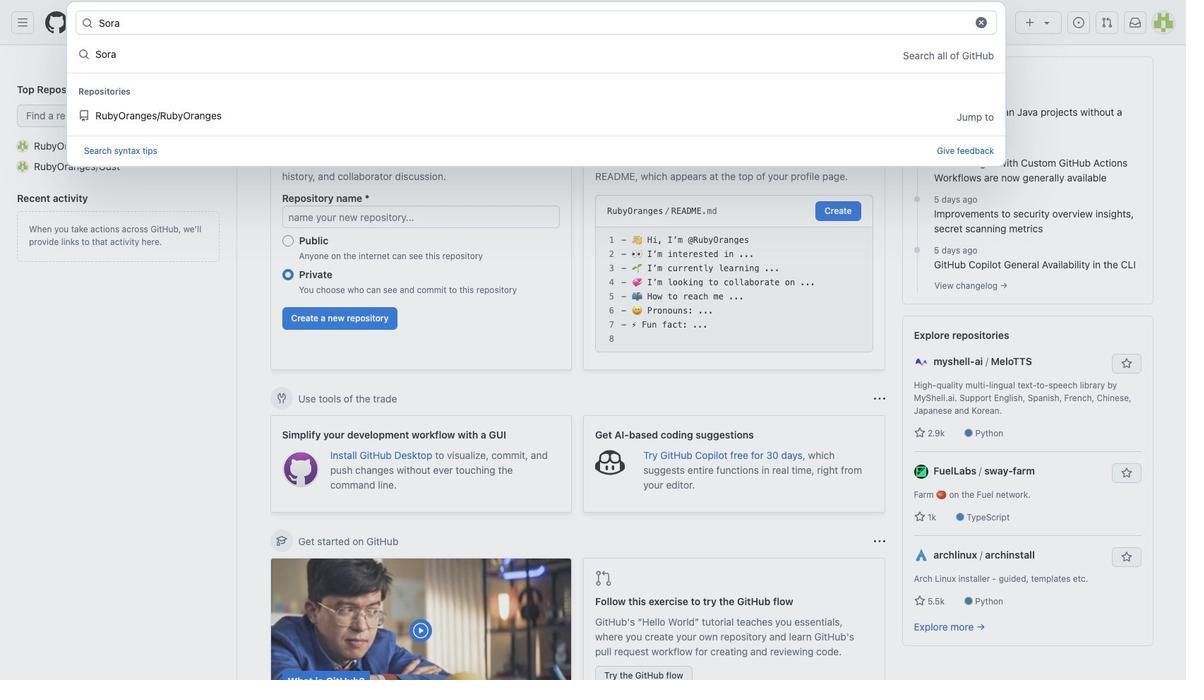 Task type: locate. For each thing, give the bounding box(es) containing it.
star this repository image
[[1121, 358, 1133, 369], [1121, 552, 1133, 563]]

None submit
[[816, 201, 861, 221]]

git pull request image inside try the github flow element
[[595, 570, 612, 587]]

1 dot fill image from the top
[[912, 194, 923, 205]]

filter image
[[816, 64, 827, 75]]

none radio inside start a new repository element
[[282, 235, 293, 247]]

star image up @archlinux profile image
[[914, 511, 926, 523]]

explore element
[[902, 57, 1154, 680]]

1 why am i seeing this? image from the top
[[874, 393, 885, 404]]

why am i seeing this? image
[[874, 393, 885, 404], [874, 536, 885, 547]]

none radio inside start a new repository element
[[282, 269, 293, 280]]

star this repository image
[[1121, 468, 1133, 479]]

Top Repositories search field
[[17, 105, 220, 127]]

1 vertical spatial git pull request image
[[595, 570, 612, 587]]

0 vertical spatial star image
[[914, 427, 926, 439]]

star this repository image for @archlinux profile image
[[1121, 552, 1133, 563]]

@myshell-ai profile image
[[914, 356, 929, 370]]

star image for @fuellabs profile image
[[914, 511, 926, 523]]

explore repositories navigation
[[902, 316, 1154, 646]]

None text field
[[99, 11, 967, 34]]

2 star image from the top
[[914, 511, 926, 523]]

1 star image from the top
[[914, 427, 926, 439]]

Find a repository… text field
[[17, 105, 220, 127]]

name your new repository... text field
[[282, 206, 560, 228]]

what is github? image
[[271, 559, 571, 680]]

0 horizontal spatial git pull request image
[[595, 570, 612, 587]]

1 vertical spatial star image
[[914, 511, 926, 523]]

star image up @fuellabs profile image
[[914, 427, 926, 439]]

2 star this repository image from the top
[[1121, 552, 1133, 563]]

tools image
[[276, 393, 287, 404]]

dot fill image
[[912, 143, 923, 154]]

1 vertical spatial star this repository image
[[1121, 552, 1133, 563]]

2 dot fill image from the top
[[912, 244, 923, 256]]

dot fill image
[[912, 194, 923, 205], [912, 244, 923, 256]]

dialog
[[66, 1, 1007, 166]]

1 star this repository image from the top
[[1121, 358, 1133, 369]]

None radio
[[282, 235, 293, 247]]

suggestions list box
[[67, 37, 1006, 135]]

None radio
[[282, 269, 293, 280]]

plus image
[[1025, 17, 1036, 28]]

2 why am i seeing this? image from the top
[[874, 536, 885, 547]]

play image
[[413, 622, 430, 639]]

@archlinux profile image
[[914, 549, 929, 563]]

0 vertical spatial dot fill image
[[912, 194, 923, 205]]

git pull request image
[[1102, 17, 1113, 28], [595, 570, 612, 587]]

0 vertical spatial why am i seeing this? image
[[874, 393, 885, 404]]

star this repository image for @myshell-ai profile icon
[[1121, 358, 1133, 369]]

1 horizontal spatial git pull request image
[[1102, 17, 1113, 28]]

1 vertical spatial dot fill image
[[912, 244, 923, 256]]

1 vertical spatial why am i seeing this? image
[[874, 536, 885, 547]]

star image
[[914, 427, 926, 439], [914, 511, 926, 523]]

0 vertical spatial star this repository image
[[1121, 358, 1133, 369]]

simplify your development workflow with a gui element
[[270, 415, 572, 513]]



Task type: describe. For each thing, give the bounding box(es) containing it.
issue opened image
[[1074, 17, 1085, 28]]

command palette image
[[981, 17, 992, 28]]

mortar board image
[[276, 535, 287, 547]]

gust image
[[17, 161, 28, 172]]

triangle down image
[[1042, 17, 1053, 28]]

@fuellabs profile image
[[914, 465, 929, 479]]

star image
[[914, 595, 926, 607]]

0 vertical spatial git pull request image
[[1102, 17, 1113, 28]]

star image for @myshell-ai profile icon
[[914, 427, 926, 439]]

what is github? element
[[270, 558, 572, 680]]

rubyoranges image
[[17, 140, 28, 152]]

introduce yourself with a profile readme element
[[583, 121, 885, 370]]

why am i seeing this? image for get ai-based coding suggestions element
[[874, 393, 885, 404]]

homepage image
[[45, 11, 68, 34]]

why am i seeing this? image for try the github flow element
[[874, 536, 885, 547]]

none submit inside introduce yourself with a profile readme element
[[816, 201, 861, 221]]

notifications image
[[1130, 17, 1141, 28]]

try the github flow element
[[583, 558, 885, 680]]

start a new repository element
[[270, 121, 572, 370]]

github desktop image
[[282, 451, 319, 488]]

get ai-based coding suggestions element
[[583, 415, 885, 513]]



Task type: vqa. For each thing, say whether or not it's contained in the screenshot.
'plus' image
yes



